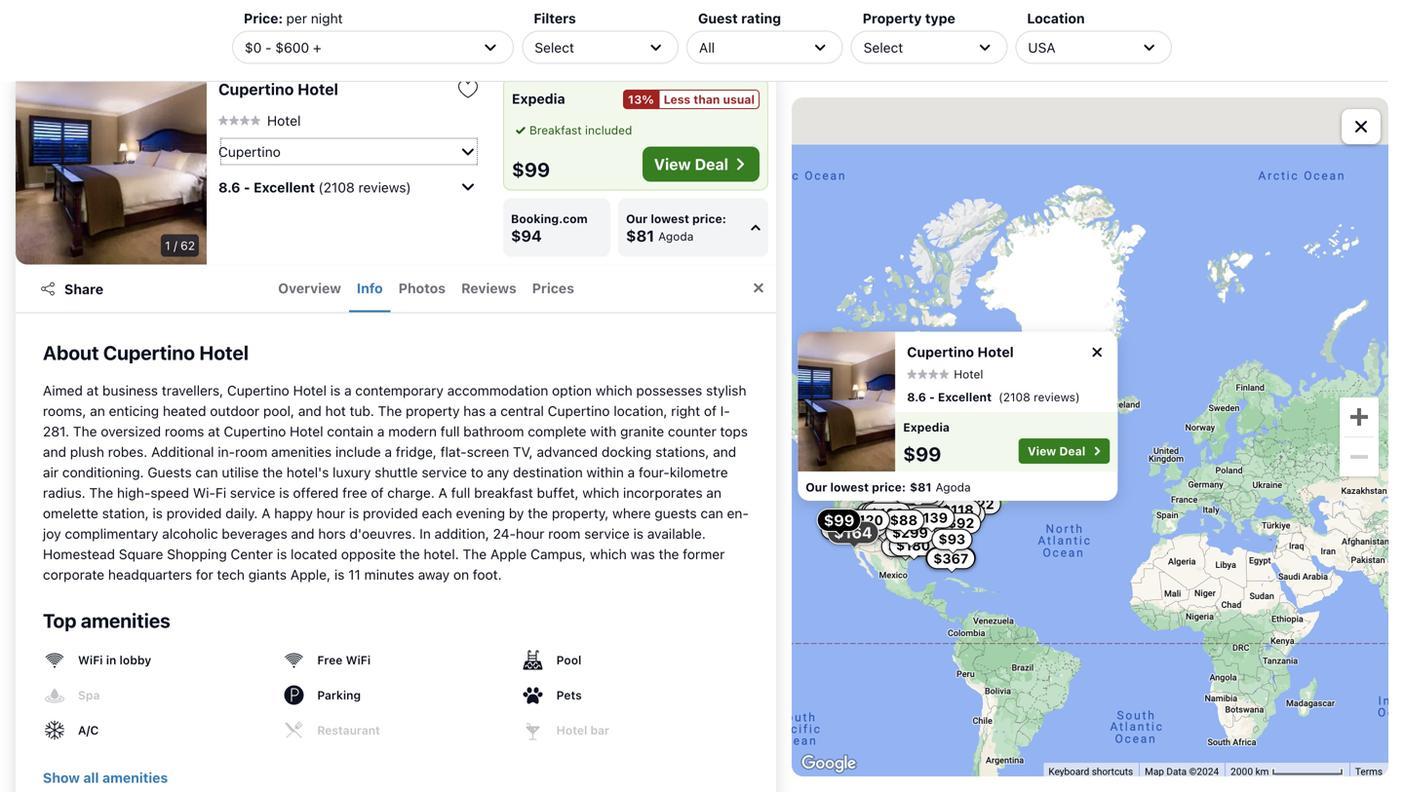 Task type: vqa. For each thing, say whether or not it's contained in the screenshot.


Task type: locate. For each thing, give the bounding box(es) containing it.
$92 button
[[941, 513, 981, 535]]

$178 inside $124 $178
[[863, 506, 896, 522]]

0 vertical spatial service
[[422, 465, 467, 481]]

0 vertical spatial all
[[699, 39, 715, 55]]

restaurant
[[317, 724, 380, 738]]

$120 $110 $178
[[828, 512, 921, 555]]

all left all in the left bottom of the page
[[43, 766, 61, 783]]

of
[[704, 403, 717, 419], [371, 485, 384, 501]]

1 vertical spatial $99
[[903, 443, 941, 466]]

cupertino inside button
[[218, 80, 294, 98]]

0 vertical spatial view
[[654, 155, 691, 174]]

omelette
[[43, 506, 98, 522]]

$94
[[511, 227, 542, 245]]

0 horizontal spatial at
[[86, 383, 99, 399]]

$110 $164
[[834, 502, 907, 542]]

the down in on the bottom left
[[400, 547, 420, 563]]

0 horizontal spatial $136
[[865, 520, 899, 536]]

which down within
[[582, 485, 619, 501]]

$180 button
[[889, 535, 937, 557]]

1 provided from the left
[[166, 506, 222, 522]]

1 vertical spatial view
[[1027, 445, 1056, 458]]

overview button
[[270, 266, 349, 313]]

close image
[[1088, 344, 1106, 361]]

0 vertical spatial of
[[704, 403, 717, 419]]

enticing
[[109, 403, 159, 419]]

away
[[418, 567, 450, 583]]

wifi right free
[[346, 654, 371, 667]]

photos
[[398, 280, 446, 296]]

1 vertical spatial $600
[[932, 550, 969, 566]]

1 horizontal spatial service
[[422, 465, 467, 481]]

0 horizontal spatial wifi
[[78, 654, 103, 667]]

1 horizontal spatial our lowest price: $81 agoda
[[805, 481, 971, 494]]

$169 $95
[[853, 506, 979, 534]]

0 vertical spatial excellent
[[254, 179, 315, 195]]

on
[[453, 567, 469, 583]]

0 horizontal spatial cupertino hotel
[[218, 80, 338, 98]]

$95
[[853, 518, 880, 534]]

option
[[552, 383, 592, 399]]

each
[[422, 506, 452, 522]]

keyboard
[[1049, 766, 1089, 778]]

and down tops
[[713, 444, 736, 460]]

flat-
[[440, 444, 467, 460]]

filters
[[534, 10, 576, 26]]

1 horizontal spatial $81
[[910, 481, 932, 494]]

a
[[344, 383, 352, 399], [489, 403, 497, 419], [377, 424, 385, 440], [385, 444, 392, 460], [628, 465, 635, 481]]

all for all amenities
[[43, 766, 61, 783]]

0 horizontal spatial $110
[[828, 521, 860, 538]]

free
[[317, 654, 343, 667]]

0 horizontal spatial deal
[[695, 155, 728, 174]]

select for filters
[[535, 39, 574, 55]]

1 vertical spatial of
[[371, 485, 384, 501]]

0 horizontal spatial view
[[654, 155, 691, 174]]

0 vertical spatial $81
[[626, 227, 654, 245]]

0 vertical spatial price:
[[692, 212, 726, 226]]

to
[[471, 465, 483, 481]]

headquarters
[[108, 567, 192, 583]]

wifi in lobby
[[78, 654, 151, 667]]

0 vertical spatial our
[[626, 212, 648, 226]]

and left hot
[[298, 403, 322, 419]]

1 horizontal spatial $110 button
[[869, 499, 914, 521]]

24-
[[493, 526, 516, 542]]

our lowest price: $81 agoda
[[626, 212, 726, 245], [805, 481, 971, 494]]

a up include
[[377, 424, 385, 440]]

0 vertical spatial reviews)
[[358, 179, 411, 195]]

$110
[[875, 502, 907, 518], [828, 521, 860, 538]]

1 horizontal spatial 8.6
[[907, 391, 926, 404]]

amenities inside the show all amenities button
[[102, 770, 168, 786]]

hour down by
[[516, 526, 544, 542]]

2 provided from the left
[[363, 506, 418, 522]]

$92
[[948, 516, 974, 532]]

an down kilometre
[[706, 485, 722, 501]]

13%
[[628, 93, 654, 106]]

0 vertical spatial an
[[90, 403, 105, 419]]

a up beverages
[[261, 506, 271, 522]]

a down the docking
[[628, 465, 635, 481]]

amenities inside aimed at business travellers, cupertino hotel is a contemporary accommodation option which possesses stylish rooms, an enticing heated outdoor pool, and hot tub. the property has a central cupertino location, right of i- 281. the oversized rooms at cupertino hotel contain a modern full bathroom complete with granite counter tops and plush robes. additional in-room amenities include a fridge, flat-screen tv, advanced docking stations, and air conditioning. guests can utilise the hotel's luxury shuttle service to any destination within a four-kilometre radius. the high-speed wi-fi service is offered free of charge. a full breakfast buffet, which incorporates an omelette station, is provided daily. a happy hour is provided each evening by the property, where guests can en joy complimentary alcoholic beverages and hors d'oeuvres. in addition, 24-hour room service is available. homestead square shopping center is located opposite the hotel. the apple campus, which was the former corporate headquarters for tech giants apple, is 11 minutes away on foot.
[[271, 444, 332, 460]]

$124 button
[[822, 469, 870, 490]]

1 vertical spatial our lowest price: $81 agoda
[[805, 481, 971, 494]]

of right free on the bottom of page
[[371, 485, 384, 501]]

tops
[[720, 424, 748, 440]]

robes.
[[108, 444, 147, 460]]

$107 inside $107 button
[[866, 518, 899, 535]]

0 horizontal spatial service
[[230, 485, 275, 501]]

1 horizontal spatial an
[[706, 485, 722, 501]]

0 horizontal spatial select
[[535, 39, 574, 55]]

any
[[487, 465, 509, 481]]

select for property type
[[864, 39, 903, 55]]

1 horizontal spatial wifi
[[346, 654, 371, 667]]

2000 km button
[[1225, 763, 1349, 779]]

service down flat-
[[422, 465, 467, 481]]

expedia up $68
[[903, 421, 949, 434]]

hotel
[[298, 80, 338, 98], [267, 112, 301, 128], [199, 341, 249, 364], [977, 344, 1014, 360], [954, 368, 983, 381], [293, 383, 327, 399], [290, 424, 323, 440], [556, 724, 587, 738]]

a up each
[[438, 485, 447, 501]]

terms link
[[1355, 766, 1383, 778]]

agoda
[[658, 230, 694, 243], [935, 481, 971, 494]]

0 vertical spatial 8.6 - excellent (2108 reviews)
[[218, 179, 411, 195]]

1 horizontal spatial select
[[864, 39, 903, 55]]

0 vertical spatial view deal
[[654, 155, 728, 174]]

shopping
[[167, 547, 227, 563]]

1 vertical spatial $178
[[888, 539, 921, 555]]

a up hot
[[344, 383, 352, 399]]

0 vertical spatial room
[[235, 444, 267, 460]]

per
[[286, 10, 307, 26]]

0 vertical spatial our lowest price: $81 agoda
[[626, 212, 726, 245]]

cupertino hotel inside button
[[218, 80, 338, 98]]

cupertino hotel, (cupertino, usa) image
[[16, 70, 207, 265]]

which left was
[[590, 547, 627, 563]]

center
[[231, 547, 273, 563]]

provided up alcoholic
[[166, 506, 222, 522]]

0 vertical spatial $178 button
[[857, 503, 903, 525]]

full up evening
[[451, 485, 470, 501]]

1 vertical spatial view deal button
[[1019, 439, 1110, 464]]

2 wifi from the left
[[346, 654, 371, 667]]

13% less than usual
[[628, 93, 755, 106]]

0 vertical spatial which
[[596, 383, 633, 399]]

1 vertical spatial $81
[[910, 481, 932, 494]]

0 horizontal spatial a
[[261, 506, 271, 522]]

i-
[[720, 403, 730, 419]]

former
[[683, 547, 725, 563]]

0 horizontal spatial hotel button
[[218, 112, 301, 129]]

0 horizontal spatial expedia
[[512, 91, 565, 107]]

all for all
[[699, 39, 715, 55]]

of left "i-"
[[704, 403, 717, 419]]

1 horizontal spatial view deal
[[1027, 445, 1085, 458]]

addition,
[[434, 526, 489, 542]]

a up the 'shuttle'
[[385, 444, 392, 460]]

281.
[[43, 424, 69, 440]]

1 vertical spatial 8.6
[[907, 391, 926, 404]]

can up wi-
[[195, 465, 218, 481]]

which
[[596, 383, 633, 399], [582, 485, 619, 501], [590, 547, 627, 563]]

hotel.
[[424, 547, 459, 563]]

include
[[335, 444, 381, 460]]

0 horizontal spatial price:
[[692, 212, 726, 226]]

tab list containing overview
[[115, 266, 737, 313]]

hour up hors
[[317, 506, 345, 522]]

docking
[[602, 444, 652, 460]]

corporate
[[43, 567, 104, 583]]

select down property
[[864, 39, 903, 55]]

0 vertical spatial agoda
[[658, 230, 694, 243]]

contemporary
[[355, 383, 444, 399]]

is up was
[[633, 526, 644, 542]]

at right aimed
[[86, 383, 99, 399]]

view deal button
[[642, 147, 760, 182], [1019, 439, 1110, 464]]

provided
[[166, 506, 222, 522], [363, 506, 418, 522]]

d'oeuvres.
[[350, 526, 416, 542]]

0 horizontal spatial room
[[235, 444, 267, 460]]

provided up 'd'oeuvres.' at the bottom left of the page
[[363, 506, 418, 522]]

at up in-
[[208, 424, 220, 440]]

1 horizontal spatial of
[[704, 403, 717, 419]]

1 horizontal spatial deal
[[1059, 445, 1085, 458]]

1 horizontal spatial agoda
[[935, 481, 971, 494]]

0 horizontal spatial an
[[90, 403, 105, 419]]

cupertino button
[[218, 136, 480, 167]]

$110 inside $120 $110 $178
[[828, 521, 860, 538]]

0 vertical spatial deal
[[695, 155, 728, 174]]

the right utilise
[[262, 465, 283, 481]]

cupertino hotel button
[[218, 79, 449, 99]]

full up flat-
[[440, 424, 460, 440]]

1 horizontal spatial lowest
[[830, 481, 869, 494]]

0 horizontal spatial view deal
[[654, 155, 728, 174]]

service up the 'daily.'
[[230, 485, 275, 501]]

which up the location,
[[596, 383, 633, 399]]

0 horizontal spatial agoda
[[658, 230, 694, 243]]

2 select from the left
[[864, 39, 903, 55]]

can left en
[[701, 506, 723, 522]]

and down 281.
[[43, 444, 66, 460]]

apple,
[[290, 567, 331, 583]]

1 vertical spatial reviews)
[[1033, 391, 1080, 404]]

photos button
[[391, 266, 453, 313]]

1 horizontal spatial at
[[208, 424, 220, 440]]

$107 inside comfort inn hotels $107
[[511, 27, 548, 46]]

1 horizontal spatial hour
[[516, 526, 544, 542]]

1 horizontal spatial our
[[805, 481, 827, 494]]

0 horizontal spatial provided
[[166, 506, 222, 522]]

tab list
[[115, 266, 737, 313]]

incorporates
[[623, 485, 703, 501]]

1 select from the left
[[535, 39, 574, 55]]

0 vertical spatial $99
[[512, 158, 550, 181]]

wifi left in
[[78, 654, 103, 667]]

1
[[165, 239, 170, 253]]

share
[[64, 281, 104, 297]]

1 horizontal spatial $110
[[875, 502, 907, 518]]

room up campus,
[[548, 526, 581, 542]]

1 vertical spatial hour
[[516, 526, 544, 542]]

0 horizontal spatial 8.6 - excellent (2108 reviews)
[[218, 179, 411, 195]]

spa
[[78, 689, 100, 703]]

service down where
[[584, 526, 630, 542]]

all down more prices
[[699, 39, 715, 55]]

$0 - $600 +
[[245, 39, 321, 55]]

an right rooms, on the bottom of page
[[90, 403, 105, 419]]

0 vertical spatial a
[[438, 485, 447, 501]]

expedia up 'breakfast'
[[512, 91, 565, 107]]

booking.com
[[511, 212, 588, 226]]

0 vertical spatial lowest
[[651, 212, 689, 226]]

1 vertical spatial service
[[230, 485, 275, 501]]

$600 left the "+"
[[275, 39, 309, 55]]

0 horizontal spatial hour
[[317, 506, 345, 522]]

apple
[[490, 547, 527, 563]]

1 horizontal spatial provided
[[363, 506, 418, 522]]

0 vertical spatial hotel button
[[218, 112, 301, 129]]

booking.com $94
[[511, 212, 588, 245]]

0 vertical spatial $110
[[875, 502, 907, 518]]

joy
[[43, 506, 749, 542]]

$107 button
[[859, 516, 906, 537]]

$600 down $93
[[932, 550, 969, 566]]

guests
[[655, 506, 697, 522]]

travellers,
[[162, 383, 223, 399]]

select down filters
[[535, 39, 574, 55]]

0 vertical spatial (2108
[[318, 179, 355, 195]]

$68 button
[[876, 470, 917, 491]]

1 vertical spatial excellent
[[938, 391, 991, 404]]

$136 inside button
[[930, 517, 964, 533]]

$122 button
[[954, 494, 1001, 515]]

our left $124
[[805, 481, 827, 494]]

0 horizontal spatial all
[[43, 766, 61, 783]]

comfort inn & suites los alamos, (los alamos, usa) image
[[16, 0, 207, 62]]

station,
[[102, 506, 149, 522]]

$100
[[900, 486, 935, 502]]

cupertino hotel image
[[798, 332, 895, 472]]

in
[[106, 654, 116, 667]]

1 horizontal spatial view
[[1027, 445, 1056, 458]]

1 vertical spatial deal
[[1059, 445, 1085, 458]]

breakfast
[[529, 123, 582, 137]]

price: per night
[[244, 10, 343, 26]]

1 vertical spatial $107
[[866, 518, 899, 535]]

share button
[[27, 272, 115, 307]]

1 horizontal spatial hotel button
[[907, 368, 983, 381]]

room up utilise
[[235, 444, 267, 460]]

inn
[[563, 13, 581, 26]]

wi-
[[193, 485, 215, 501]]

is down free on the bottom of page
[[349, 506, 359, 522]]

reviews
[[461, 280, 517, 296]]

$125 button
[[898, 486, 945, 508]]

1 vertical spatial (2108
[[998, 391, 1030, 404]]

cupertino inside button
[[218, 144, 281, 160]]

our right booking.com
[[626, 212, 648, 226]]

$110 inside the $110 $164
[[875, 502, 907, 518]]

$107
[[511, 27, 548, 46], [866, 518, 899, 535]]



Task type: describe. For each thing, give the bounding box(es) containing it.
$99 inside button
[[824, 511, 855, 530]]

data
[[1167, 766, 1187, 778]]

1 vertical spatial expedia
[[903, 421, 949, 434]]

$118
[[942, 502, 974, 518]]

reviews button
[[453, 266, 524, 313]]

prices button
[[524, 266, 582, 313]]

1 vertical spatial which
[[582, 485, 619, 501]]

$88 button
[[883, 510, 924, 531]]

heated
[[163, 403, 206, 419]]

counter
[[668, 424, 716, 440]]

the right by
[[528, 506, 548, 522]]

for
[[196, 567, 213, 583]]

$139
[[914, 510, 948, 526]]

$100 button
[[893, 483, 941, 505]]

price:
[[244, 10, 283, 26]]

$120 button
[[843, 510, 890, 531]]

$68
[[883, 472, 910, 488]]

0 horizontal spatial $136 button
[[858, 518, 906, 539]]

0 horizontal spatial our
[[626, 212, 648, 226]]

$136 inside $190 $172 $136 $125
[[865, 520, 899, 536]]

0 horizontal spatial reviews)
[[358, 179, 411, 195]]

breakfast
[[474, 485, 533, 501]]

map data ©2024
[[1145, 766, 1219, 778]]

11
[[348, 567, 361, 583]]

1 horizontal spatial a
[[438, 485, 447, 501]]

stations,
[[655, 444, 709, 460]]

0 horizontal spatial our lowest price: $81 agoda
[[626, 212, 726, 245]]

$109 $299 $367 $122 $139
[[870, 496, 994, 567]]

0 horizontal spatial $99
[[512, 158, 550, 181]]

1 vertical spatial a
[[261, 506, 271, 522]]

0 vertical spatial -
[[265, 39, 272, 55]]

and down happy
[[291, 526, 314, 542]]

hors
[[318, 526, 346, 542]]

0 horizontal spatial lowest
[[651, 212, 689, 226]]

pets
[[556, 689, 582, 703]]

1 horizontal spatial price:
[[872, 481, 906, 494]]

high-
[[117, 485, 150, 501]]

1 vertical spatial our
[[805, 481, 827, 494]]

is left 11
[[334, 567, 345, 583]]

by
[[509, 506, 524, 522]]

a right has
[[489, 403, 497, 419]]

accommodation
[[447, 383, 548, 399]]

bathroom
[[463, 424, 524, 440]]

aimed
[[43, 383, 83, 399]]

daily.
[[225, 506, 258, 522]]

offered
[[293, 485, 339, 501]]

1 horizontal spatial cupertino hotel
[[907, 344, 1014, 360]]

2 vertical spatial which
[[590, 547, 627, 563]]

opposite
[[341, 547, 396, 563]]

$169
[[945, 506, 979, 523]]

$190 button
[[861, 502, 909, 524]]

0 horizontal spatial excellent
[[254, 179, 315, 195]]

0 horizontal spatial of
[[371, 485, 384, 501]]

complimentary
[[65, 526, 158, 542]]

1 vertical spatial view deal
[[1027, 445, 1085, 458]]

the down contemporary on the left of the page
[[378, 403, 402, 419]]

luxury
[[333, 465, 371, 481]]

0 vertical spatial expedia
[[512, 91, 565, 107]]

1 horizontal spatial reviews)
[[1033, 391, 1080, 404]]

night
[[311, 10, 343, 26]]

is up hot
[[330, 383, 341, 399]]

0 horizontal spatial can
[[195, 465, 218, 481]]

aimed at business travellers, cupertino hotel is a contemporary accommodation option which possesses stylish rooms, an enticing heated outdoor pool, and hot tub. the property has a central cupertino location, right of i- 281. the oversized rooms at cupertino hotel contain a modern full bathroom complete with granite counter tops and plush robes. additional in-room amenities include a fridge, flat-screen tv, advanced docking stations, and air conditioning. guests can utilise the hotel's luxury shuttle service to any destination within a four-kilometre radius. the high-speed wi-fi service is offered free of charge. a full breakfast buffet, which incorporates an omelette station, is provided daily. a happy hour is provided each evening by the property, where guests can en joy complimentary alcoholic beverages and hors d'oeuvres. in addition, 24-hour room service is available. homestead square shopping center is located opposite the hotel. the apple campus, which was the former corporate headquarters for tech giants apple, is 11 minutes away on foot.
[[43, 383, 749, 583]]

about cupertino hotel
[[43, 341, 249, 364]]

parking
[[317, 689, 361, 703]]

1 horizontal spatial can
[[701, 506, 723, 522]]

0 horizontal spatial $110 button
[[821, 519, 866, 541]]

1 horizontal spatial view deal button
[[1019, 439, 1110, 464]]

0 vertical spatial view deal button
[[642, 147, 760, 182]]

$300 button
[[833, 458, 883, 480]]

where
[[612, 506, 651, 522]]

the down available.
[[659, 547, 679, 563]]

free
[[342, 485, 367, 501]]

pool
[[556, 654, 582, 667]]

free wifi
[[317, 654, 371, 667]]

$139 button
[[907, 508, 955, 529]]

included
[[585, 123, 632, 137]]

1 vertical spatial lowest
[[830, 481, 869, 494]]

granite
[[620, 424, 664, 440]]

2000 km
[[1231, 766, 1271, 778]]

1 vertical spatial -
[[244, 179, 250, 195]]

advanced
[[537, 444, 598, 460]]

2 horizontal spatial $99
[[903, 443, 941, 466]]

property type
[[863, 10, 955, 26]]

$109
[[870, 505, 904, 521]]

pool,
[[263, 403, 294, 419]]

keyboard shortcuts
[[1049, 766, 1133, 778]]

the down conditioning.
[[89, 485, 113, 501]]

is up giants
[[277, 547, 287, 563]]

1 vertical spatial full
[[451, 485, 470, 501]]

tv,
[[513, 444, 533, 460]]

0 vertical spatial at
[[86, 383, 99, 399]]

1 vertical spatial $178 button
[[881, 536, 928, 558]]

$172 button
[[822, 510, 869, 531]]

©2024
[[1189, 766, 1219, 778]]

is up happy
[[279, 485, 289, 501]]

property,
[[552, 506, 609, 522]]

the up plush in the bottom of the page
[[73, 424, 97, 440]]

$128
[[905, 508, 938, 524]]

1 horizontal spatial (2108
[[998, 391, 1030, 404]]

$169 button
[[938, 504, 986, 525]]

1 horizontal spatial room
[[548, 526, 581, 542]]

$128 button
[[898, 505, 945, 527]]

with
[[590, 424, 617, 440]]

google image
[[797, 752, 861, 777]]

radius.
[[43, 485, 86, 501]]

comfort inn hotels $107
[[511, 13, 622, 46]]

charge.
[[387, 485, 435, 501]]

map region
[[792, 98, 1389, 777]]

2 vertical spatial -
[[929, 391, 935, 404]]

1 vertical spatial an
[[706, 485, 722, 501]]

terms
[[1355, 766, 1383, 778]]

$164 button
[[827, 521, 879, 545]]

0 vertical spatial 8.6
[[218, 179, 240, 195]]

all
[[83, 770, 99, 786]]

$180
[[896, 538, 930, 554]]

1 horizontal spatial 8.6 - excellent (2108 reviews)
[[907, 391, 1080, 404]]

four-
[[639, 465, 670, 481]]

property
[[863, 10, 922, 26]]

1 vertical spatial hotel button
[[907, 368, 983, 381]]

destination
[[513, 465, 583, 481]]

1 wifi from the left
[[78, 654, 103, 667]]

business
[[102, 383, 158, 399]]

map
[[1145, 766, 1164, 778]]

$95 button
[[846, 516, 887, 537]]

0 vertical spatial $600
[[275, 39, 309, 55]]

1 vertical spatial agoda
[[935, 481, 971, 494]]

2 horizontal spatial service
[[584, 526, 630, 542]]

prices
[[706, 21, 745, 37]]

$190
[[868, 505, 902, 521]]

0 vertical spatial full
[[440, 424, 460, 440]]

hotel inside cupertino hotel button
[[298, 80, 338, 98]]

top
[[43, 609, 77, 632]]

+
[[313, 39, 321, 55]]

$93 button
[[932, 529, 972, 551]]

guest rating
[[698, 10, 781, 26]]

air
[[43, 465, 59, 481]]

$81 inside our lowest price: $81 agoda
[[626, 227, 654, 245]]

top amenities
[[43, 609, 170, 632]]

screen
[[467, 444, 509, 460]]

en
[[727, 506, 749, 522]]

62
[[181, 239, 195, 253]]

the up the 'foot.'
[[463, 547, 487, 563]]

0 horizontal spatial (2108
[[318, 179, 355, 195]]

overview
[[278, 280, 341, 296]]

price: inside our lowest price: $81 agoda
[[692, 212, 726, 226]]

is down speed
[[153, 506, 163, 522]]

$600 inside $128 $600
[[932, 550, 969, 566]]

$178 inside $120 $110 $178
[[888, 539, 921, 555]]

location,
[[614, 403, 667, 419]]

$299
[[892, 525, 928, 541]]

1 horizontal spatial $136 button
[[923, 515, 970, 536]]

contain
[[327, 424, 373, 440]]

right
[[671, 403, 700, 419]]



